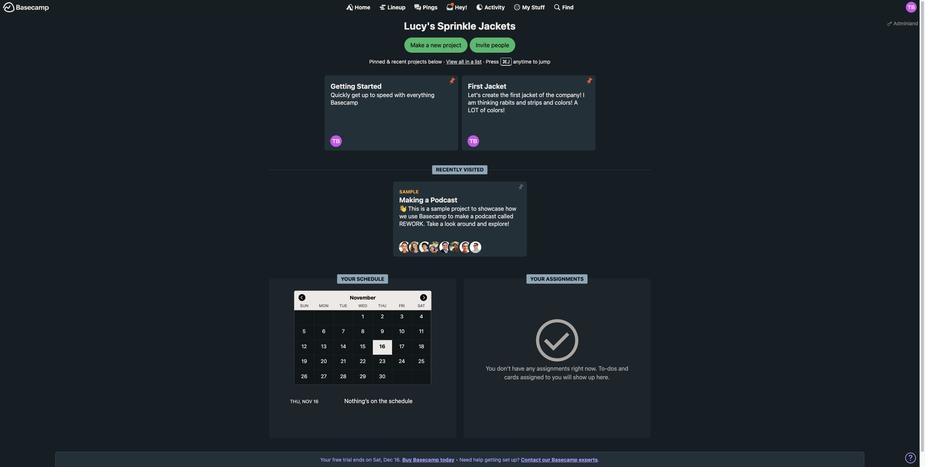 Task type: locate. For each thing, give the bounding box(es) containing it.
show
[[573, 374, 587, 381]]

making
[[399, 196, 423, 204]]

0 vertical spatial up
[[362, 92, 368, 98]]

ends
[[353, 457, 365, 463]]

you
[[552, 374, 562, 381]]

1 horizontal spatial ·
[[483, 58, 485, 65]]

1 vertical spatial tyler black image
[[330, 136, 342, 147]]

0 vertical spatial project
[[443, 42, 461, 48]]

⌘ j anytime to jump
[[503, 58, 550, 65]]

a right making
[[425, 196, 429, 204]]

your for your assignments
[[530, 276, 545, 282]]

0 horizontal spatial colors!
[[487, 107, 505, 113]]

how
[[506, 206, 516, 212]]

and right to‑dos
[[619, 366, 628, 372]]

lucy's sprinkle jackets
[[404, 20, 516, 32]]

the up rabits
[[500, 92, 509, 98]]

get
[[352, 92, 360, 98]]

assigned
[[520, 374, 544, 381]]

on left sat,
[[366, 457, 372, 463]]

0 vertical spatial tyler black image
[[906, 2, 917, 13]]

have
[[512, 366, 525, 372]]

1 vertical spatial project
[[451, 206, 470, 212]]

.
[[598, 457, 599, 463]]

sample
[[399, 189, 419, 195]]

your left free
[[320, 457, 331, 463]]

the left company!
[[546, 92, 554, 98]]

0 horizontal spatial tyler black image
[[330, 136, 342, 147]]

find
[[562, 4, 574, 10]]

your free trial ends on sat, dec 16. buy basecamp today • need help getting set up? contact our basecamp experts .
[[320, 457, 599, 463]]

and down podcast
[[477, 221, 487, 227]]

to inside getting started quickly get up to speed with everything basecamp
[[370, 92, 375, 98]]

lineup link
[[379, 4, 405, 11]]

· right list
[[483, 58, 485, 65]]

sat,
[[373, 457, 382, 463]]

view all in a list link
[[446, 58, 482, 65]]

basecamp up take
[[419, 213, 447, 220]]

recently visited
[[436, 166, 484, 173]]

up down now.
[[588, 374, 595, 381]]

nov
[[302, 399, 312, 405]]

quickly
[[331, 92, 350, 98]]

project
[[443, 42, 461, 48], [451, 206, 470, 212]]

basecamp down quickly
[[331, 99, 358, 106]]

lineup
[[388, 4, 405, 10]]

let's
[[468, 92, 481, 98]]

1 horizontal spatial up
[[588, 374, 595, 381]]

0 horizontal spatial ·
[[443, 58, 445, 65]]

use
[[408, 213, 418, 220]]

1 horizontal spatial your
[[341, 276, 355, 282]]

make a new project link
[[404, 37, 468, 53]]

on right nothing's
[[371, 398, 377, 405]]

up right the get
[[362, 92, 368, 98]]

my stuff
[[522, 4, 545, 10]]

below
[[428, 58, 442, 65]]

dec
[[384, 457, 393, 463]]

need
[[459, 457, 472, 463]]

the
[[500, 92, 509, 98], [546, 92, 554, 98], [379, 398, 387, 405]]

adminland link
[[886, 18, 920, 29]]

this
[[408, 206, 419, 212]]

None submit
[[447, 75, 458, 87], [584, 75, 595, 87], [515, 182, 527, 193], [447, 75, 458, 87], [584, 75, 595, 87], [515, 182, 527, 193]]

the left schedule
[[379, 398, 387, 405]]

is
[[421, 206, 425, 212]]

1 horizontal spatial tyler black image
[[906, 2, 917, 13]]

a
[[574, 99, 578, 106]]

invite people link
[[470, 37, 515, 53]]

jump
[[539, 58, 550, 65]]

here.
[[596, 374, 610, 381]]

colors! down thinking
[[487, 107, 505, 113]]

to‑dos
[[598, 366, 617, 372]]

jackets
[[478, 20, 516, 32]]

your
[[341, 276, 355, 282], [530, 276, 545, 282], [320, 457, 331, 463]]

2 · from the left
[[483, 58, 485, 65]]

to left jump
[[533, 58, 538, 65]]

wed
[[358, 304, 367, 308]]

of down thinking
[[480, 107, 486, 113]]

jacket
[[484, 82, 506, 90]]

0 horizontal spatial of
[[480, 107, 486, 113]]

1 · from the left
[[443, 58, 445, 65]]

and right strips
[[544, 99, 553, 106]]

make
[[455, 213, 469, 220]]

invite people
[[476, 42, 509, 48]]

1 vertical spatial on
[[366, 457, 372, 463]]

colors! down company!
[[555, 99, 573, 106]]

your left the schedule
[[341, 276, 355, 282]]

1 horizontal spatial of
[[539, 92, 544, 98]]

look
[[445, 221, 456, 227]]

2 horizontal spatial your
[[530, 276, 545, 282]]

cards
[[504, 374, 519, 381]]

of up strips
[[539, 92, 544, 98]]

new
[[431, 42, 441, 48]]

your assignments
[[530, 276, 584, 282]]

everything
[[407, 92, 434, 98]]

project right new
[[443, 42, 461, 48]]

thu, nov 16
[[290, 399, 318, 405]]

free
[[332, 457, 342, 463]]

activity link
[[476, 4, 505, 11]]

0 horizontal spatial up
[[362, 92, 368, 98]]

visited
[[464, 166, 484, 173]]

up inside you don't have any assignments right now. to‑dos and cards assigned to you will show up here.
[[588, 374, 595, 381]]

speed
[[377, 92, 393, 98]]

rework.
[[399, 221, 425, 227]]

jacket
[[522, 92, 538, 98]]

1 vertical spatial colors!
[[487, 107, 505, 113]]

j
[[507, 58, 510, 65]]

nicole katz image
[[449, 242, 461, 253]]

lot
[[468, 107, 479, 113]]

recent
[[392, 58, 406, 65]]

•
[[456, 457, 458, 463]]

and
[[516, 99, 526, 106], [544, 99, 553, 106], [477, 221, 487, 227], [619, 366, 628, 372]]

basecamp right buy
[[413, 457, 439, 463]]

explore!
[[488, 221, 509, 227]]

1 vertical spatial up
[[588, 374, 595, 381]]

annie bryan image
[[399, 242, 410, 253]]

tyler black image inside main element
[[906, 2, 917, 13]]

a up around on the top of the page
[[470, 213, 474, 220]]

a
[[426, 42, 429, 48], [471, 58, 474, 65], [425, 196, 429, 204], [426, 206, 429, 212], [470, 213, 474, 220], [440, 221, 443, 227]]

your left assignments
[[530, 276, 545, 282]]

project up make at the top of the page
[[451, 206, 470, 212]]

basecamp inside sample making a podcast 👋 this is a sample project to showcase how we use basecamp to make a podcast called rework. take a look around and explore!
[[419, 213, 447, 220]]

16.
[[394, 457, 401, 463]]

to
[[533, 58, 538, 65], [370, 92, 375, 98], [471, 206, 477, 212], [448, 213, 453, 220], [545, 374, 551, 381]]

tyler black image
[[906, 2, 917, 13], [330, 136, 342, 147]]

1 horizontal spatial colors!
[[555, 99, 573, 106]]

your for your schedule
[[341, 276, 355, 282]]

showcase
[[478, 206, 504, 212]]

list
[[475, 58, 482, 65]]

0 vertical spatial on
[[371, 398, 377, 405]]

jared davis image
[[419, 242, 431, 253]]

to left you
[[545, 374, 551, 381]]

any
[[526, 366, 535, 372]]

first jacket let's create the first jacket of the company! i am thinking rabits and strips and colors! a lot of colors!
[[468, 82, 585, 113]]

sprinkle
[[437, 20, 476, 32]]

don't
[[497, 366, 511, 372]]

· left view
[[443, 58, 445, 65]]

to down started
[[370, 92, 375, 98]]



Task type: vqa. For each thing, say whether or not it's contained in the screenshot.
"visible"
no



Task type: describe. For each thing, give the bounding box(es) containing it.
1 horizontal spatial the
[[500, 92, 509, 98]]

podcast
[[475, 213, 496, 220]]

home
[[355, 4, 370, 10]]

basecamp right the our
[[552, 457, 578, 463]]

16
[[313, 399, 318, 405]]

jennifer young image
[[429, 242, 441, 253]]

company!
[[556, 92, 582, 98]]

and inside you don't have any assignments right now. to‑dos and cards assigned to you will show up here.
[[619, 366, 628, 372]]

a left new
[[426, 42, 429, 48]]

view
[[446, 58, 457, 65]]

today
[[440, 457, 454, 463]]

basecamp inside getting started quickly get up to speed with everything basecamp
[[331, 99, 358, 106]]

pinned & recent projects below · view all in a list
[[369, 58, 482, 65]]

switch accounts image
[[3, 2, 49, 13]]

and inside sample making a podcast 👋 this is a sample project to showcase how we use basecamp to make a podcast called rework. take a look around and explore!
[[477, 221, 487, 227]]

now.
[[585, 366, 597, 372]]

0 vertical spatial colors!
[[555, 99, 573, 106]]

and down first
[[516, 99, 526, 106]]

all
[[459, 58, 464, 65]]

in
[[465, 58, 469, 65]]

help
[[473, 457, 483, 463]]

trial
[[343, 457, 352, 463]]

around
[[457, 221, 476, 227]]

our
[[542, 457, 550, 463]]

activity
[[485, 4, 505, 10]]

create
[[482, 92, 499, 98]]

with
[[394, 92, 405, 98]]

pings button
[[414, 4, 438, 11]]

started
[[357, 82, 382, 90]]

projects
[[408, 58, 427, 65]]

fri
[[399, 304, 405, 308]]

you
[[486, 366, 496, 372]]

steve marsh image
[[459, 242, 471, 253]]

am
[[468, 99, 476, 106]]

to inside you don't have any assignments right now. to‑dos and cards assigned to you will show up here.
[[545, 374, 551, 381]]

lucy's
[[404, 20, 435, 32]]

a right is
[[426, 206, 429, 212]]

you don't have any assignments right now. to‑dos and cards assigned to you will show up here.
[[486, 366, 628, 381]]

project inside sample making a podcast 👋 this is a sample project to showcase how we use basecamp to make a podcast called rework. take a look around and explore!
[[451, 206, 470, 212]]

make a new project
[[410, 42, 461, 48]]

we
[[399, 213, 407, 220]]

sat
[[418, 304, 425, 308]]

strips
[[527, 99, 542, 106]]

my stuff button
[[514, 4, 545, 11]]

project inside the make a new project link
[[443, 42, 461, 48]]

rabits
[[500, 99, 515, 106]]

2 horizontal spatial the
[[546, 92, 554, 98]]

nothing's
[[344, 398, 369, 405]]

up?
[[511, 457, 520, 463]]

mon
[[319, 304, 328, 308]]

take
[[426, 221, 439, 227]]

1 vertical spatial of
[[480, 107, 486, 113]]

assignments
[[537, 366, 570, 372]]

sun
[[300, 304, 308, 308]]

people
[[491, 42, 509, 48]]

0 horizontal spatial your
[[320, 457, 331, 463]]

schedule
[[357, 276, 384, 282]]

josh fiske image
[[439, 242, 451, 253]]

your schedule
[[341, 276, 384, 282]]

first
[[468, 82, 483, 90]]

tyler black image
[[467, 136, 479, 147]]

sample making a podcast 👋 this is a sample project to showcase how we use basecamp to make a podcast called rework. take a look around and explore!
[[399, 189, 516, 227]]

i
[[583, 92, 585, 98]]

pinned
[[369, 58, 385, 65]]

main element
[[0, 0, 920, 14]]

sample
[[431, 206, 450, 212]]

victor cooper image
[[470, 242, 481, 253]]

up inside getting started quickly get up to speed with everything basecamp
[[362, 92, 368, 98]]

invite
[[476, 42, 490, 48]]

nothing's on the schedule
[[344, 398, 413, 405]]

a right in
[[471, 58, 474, 65]]

cheryl walters image
[[409, 242, 420, 253]]

right
[[571, 366, 583, 372]]

podcast
[[431, 196, 457, 204]]

to up look
[[448, 213, 453, 220]]

november
[[350, 295, 376, 301]]

stuff
[[532, 4, 545, 10]]

find button
[[554, 4, 574, 11]]

a left look
[[440, 221, 443, 227]]

contact
[[521, 457, 541, 463]]

home link
[[346, 4, 370, 11]]

⌘
[[503, 58, 507, 65]]

my
[[522, 4, 530, 10]]

buy
[[402, 457, 412, 463]]

will
[[563, 374, 572, 381]]

getting started quickly get up to speed with everything basecamp
[[331, 82, 434, 106]]

make
[[410, 42, 425, 48]]

first
[[510, 92, 520, 98]]

0 vertical spatial of
[[539, 92, 544, 98]]

👋
[[399, 206, 407, 212]]

recently
[[436, 166, 462, 173]]

contact our basecamp experts link
[[521, 457, 598, 463]]

to up podcast
[[471, 206, 477, 212]]

0 horizontal spatial the
[[379, 398, 387, 405]]



